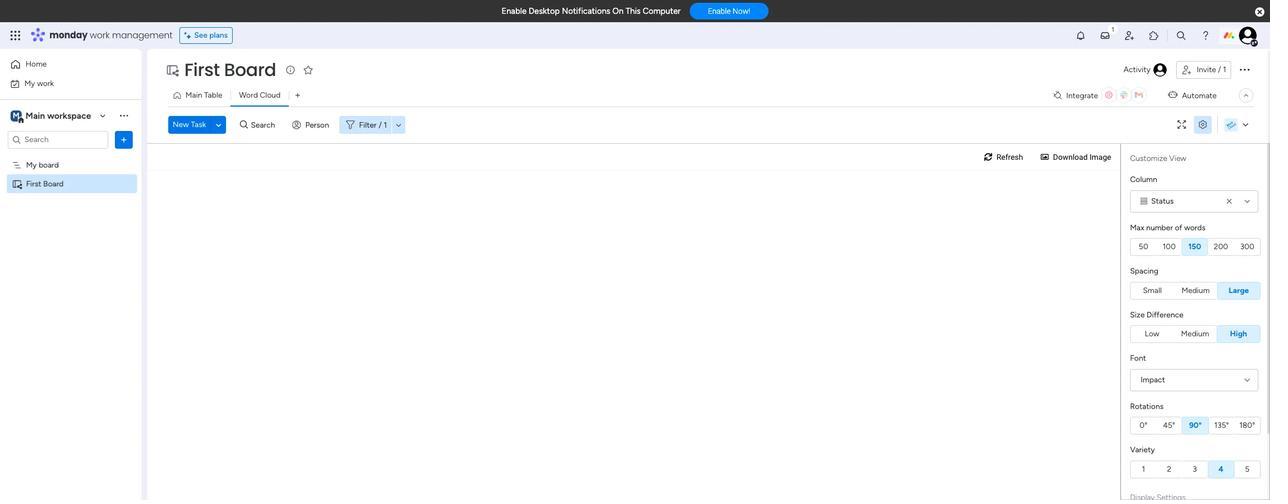 Task type: locate. For each thing, give the bounding box(es) containing it.
small
[[1144, 286, 1162, 295]]

/ right filter
[[379, 120, 382, 130]]

work right monday on the left of page
[[90, 29, 110, 42]]

medium button up difference
[[1175, 282, 1218, 300]]

invite / 1 button
[[1177, 61, 1232, 79]]

1
[[1224, 65, 1227, 74], [384, 120, 387, 130], [1143, 465, 1146, 474]]

1 vertical spatial options image
[[118, 134, 129, 145]]

collapse board header image
[[1242, 91, 1251, 100]]

1 horizontal spatial 1
[[1143, 465, 1146, 474]]

150
[[1189, 242, 1202, 252]]

status
[[1152, 196, 1174, 206]]

1 right the invite
[[1224, 65, 1227, 74]]

enable
[[502, 6, 527, 16], [708, 7, 731, 16]]

100 button
[[1157, 238, 1183, 256]]

integrate
[[1067, 91, 1099, 100]]

180°
[[1240, 421, 1256, 431]]

2 button
[[1157, 461, 1183, 479]]

my work button
[[7, 75, 119, 93]]

1 down variety
[[1143, 465, 1146, 474]]

1 horizontal spatial main
[[186, 91, 202, 100]]

0 vertical spatial my
[[24, 79, 35, 88]]

first board up table at the left top of page
[[184, 57, 276, 82]]

/ inside button
[[1219, 65, 1222, 74]]

variety
[[1131, 446, 1156, 455]]

1 for invite / 1
[[1224, 65, 1227, 74]]

medium
[[1182, 286, 1210, 295], [1182, 330, 1210, 339]]

option
[[0, 155, 142, 157]]

Search in workspace field
[[23, 133, 93, 146]]

135° button
[[1209, 417, 1235, 435]]

main for main workspace
[[26, 110, 45, 121]]

1 vertical spatial medium button
[[1174, 326, 1217, 343]]

dapulse integrations image
[[1054, 91, 1062, 100]]

enable now! button
[[690, 3, 769, 20]]

m
[[13, 111, 19, 120]]

rotations
[[1131, 402, 1164, 411]]

medium for spacing
[[1182, 286, 1210, 295]]

my down the home
[[24, 79, 35, 88]]

of
[[1176, 223, 1183, 233]]

100
[[1163, 242, 1176, 252]]

work for my
[[37, 79, 54, 88]]

4 button
[[1208, 461, 1235, 479]]

Search field
[[248, 117, 282, 133]]

0 horizontal spatial /
[[379, 120, 382, 130]]

size difference
[[1131, 310, 1184, 320]]

difference
[[1147, 310, 1184, 320]]

list box
[[0, 153, 142, 343]]

0 vertical spatial medium button
[[1175, 282, 1218, 300]]

words
[[1185, 223, 1206, 233]]

0 vertical spatial work
[[90, 29, 110, 42]]

open full screen image
[[1174, 121, 1191, 129]]

shareable board image inside list box
[[12, 179, 22, 189]]

1 horizontal spatial board
[[224, 57, 276, 82]]

medium button down difference
[[1174, 326, 1217, 343]]

column
[[1131, 175, 1158, 184]]

filter
[[359, 120, 377, 130]]

/ right the invite
[[1219, 65, 1222, 74]]

management
[[112, 29, 173, 42]]

customize view
[[1131, 154, 1187, 163]]

0 vertical spatial first board
[[184, 57, 276, 82]]

0 horizontal spatial main
[[26, 110, 45, 121]]

enable left "now!"
[[708, 7, 731, 16]]

first board
[[184, 57, 276, 82], [26, 179, 64, 189]]

work down the home
[[37, 79, 54, 88]]

table
[[204, 91, 223, 100]]

my
[[24, 79, 35, 88], [26, 160, 37, 170]]

1 vertical spatial /
[[379, 120, 382, 130]]

impact
[[1141, 375, 1166, 385]]

1 vertical spatial first
[[26, 179, 41, 189]]

new task button
[[168, 116, 211, 134]]

medium button
[[1175, 282, 1218, 300], [1174, 326, 1217, 343]]

task
[[191, 120, 206, 129]]

jacob simon image
[[1240, 27, 1257, 44]]

add to favorites image
[[303, 64, 314, 75]]

board down board
[[43, 179, 64, 189]]

enable desktop notifications on this computer
[[502, 6, 681, 16]]

1 horizontal spatial first
[[184, 57, 220, 82]]

main left table at the left top of page
[[186, 91, 202, 100]]

main inside workspace selection element
[[26, 110, 45, 121]]

options image down workspace options image
[[118, 134, 129, 145]]

main for main table
[[186, 91, 202, 100]]

show board description image
[[284, 64, 297, 76]]

shareable board image
[[166, 63, 179, 77], [12, 179, 22, 189]]

135°
[[1215, 421, 1230, 431]]

0 horizontal spatial board
[[43, 179, 64, 189]]

main
[[186, 91, 202, 100], [26, 110, 45, 121]]

my left board
[[26, 160, 37, 170]]

1 left arrow down 'image'
[[384, 120, 387, 130]]

4
[[1219, 465, 1224, 474]]

search everything image
[[1176, 30, 1187, 41]]

1 vertical spatial board
[[43, 179, 64, 189]]

board
[[224, 57, 276, 82], [43, 179, 64, 189]]

2 horizontal spatial 1
[[1224, 65, 1227, 74]]

help image
[[1201, 30, 1212, 41]]

45°
[[1164, 421, 1176, 431]]

arrow down image
[[392, 118, 406, 132]]

0 horizontal spatial first
[[26, 179, 41, 189]]

3
[[1193, 465, 1198, 474]]

first board down my board
[[26, 179, 64, 189]]

0 vertical spatial main
[[186, 91, 202, 100]]

word cloud
[[239, 91, 281, 100]]

low
[[1146, 330, 1160, 339]]

first down my board
[[26, 179, 41, 189]]

0 horizontal spatial 1
[[384, 120, 387, 130]]

work inside button
[[37, 79, 54, 88]]

1 horizontal spatial enable
[[708, 7, 731, 16]]

1 horizontal spatial /
[[1219, 65, 1222, 74]]

automate
[[1183, 91, 1217, 100]]

this
[[626, 6, 641, 16]]

list box containing my board
[[0, 153, 142, 343]]

enable left desktop
[[502, 6, 527, 16]]

home button
[[7, 56, 119, 73]]

options image
[[1239, 63, 1252, 76], [118, 134, 129, 145]]

person button
[[288, 116, 336, 134]]

main right workspace icon
[[26, 110, 45, 121]]

0 horizontal spatial first board
[[26, 179, 64, 189]]

medium down difference
[[1182, 330, 1210, 339]]

1 vertical spatial shareable board image
[[12, 179, 22, 189]]

0 vertical spatial /
[[1219, 65, 1222, 74]]

first
[[184, 57, 220, 82], [26, 179, 41, 189]]

150 button
[[1183, 238, 1208, 256]]

first up main table at the left top of page
[[184, 57, 220, 82]]

300
[[1241, 242, 1255, 252]]

0°
[[1140, 421, 1148, 431]]

0 horizontal spatial work
[[37, 79, 54, 88]]

work for monday
[[90, 29, 110, 42]]

200 button
[[1208, 238, 1235, 256]]

see
[[194, 31, 208, 40]]

0 horizontal spatial shareable board image
[[12, 179, 22, 189]]

v2 search image
[[240, 119, 248, 131]]

1 vertical spatial main
[[26, 110, 45, 121]]

main inside 'button'
[[186, 91, 202, 100]]

0 vertical spatial shareable board image
[[166, 63, 179, 77]]

1 image
[[1109, 23, 1119, 35]]

0 vertical spatial options image
[[1239, 63, 1252, 76]]

1 vertical spatial work
[[37, 79, 54, 88]]

medium up difference
[[1182, 286, 1210, 295]]

1 horizontal spatial work
[[90, 29, 110, 42]]

50
[[1139, 242, 1149, 252]]

monday work management
[[49, 29, 173, 42]]

medium for size difference
[[1182, 330, 1210, 339]]

options image up collapse board header icon
[[1239, 63, 1252, 76]]

view
[[1170, 154, 1187, 163]]

apps image
[[1149, 30, 1160, 41]]

0 vertical spatial medium
[[1182, 286, 1210, 295]]

large button
[[1218, 282, 1261, 300]]

0 horizontal spatial enable
[[502, 6, 527, 16]]

workspace selection element
[[11, 109, 93, 124]]

1 vertical spatial 1
[[384, 120, 387, 130]]

0 vertical spatial 1
[[1224, 65, 1227, 74]]

workspace image
[[11, 110, 22, 122]]

1 vertical spatial first board
[[26, 179, 64, 189]]

board up word at top left
[[224, 57, 276, 82]]

enable for enable desktop notifications on this computer
[[502, 6, 527, 16]]

300 button
[[1235, 238, 1261, 256]]

work
[[90, 29, 110, 42], [37, 79, 54, 88]]

2 vertical spatial 1
[[1143, 465, 1146, 474]]

enable inside button
[[708, 7, 731, 16]]

1 vertical spatial medium
[[1182, 330, 1210, 339]]

my inside button
[[24, 79, 35, 88]]

90°
[[1190, 421, 1202, 431]]

1 vertical spatial my
[[26, 160, 37, 170]]

first board inside list box
[[26, 179, 64, 189]]

my inside list box
[[26, 160, 37, 170]]



Task type: describe. For each thing, give the bounding box(es) containing it.
enable now!
[[708, 7, 751, 16]]

home
[[26, 59, 47, 69]]

monday
[[49, 29, 88, 42]]

word cloud button
[[231, 87, 289, 104]]

/ for filter
[[379, 120, 382, 130]]

invite members image
[[1125, 30, 1136, 41]]

180° button
[[1235, 417, 1261, 435]]

activity button
[[1120, 61, 1172, 79]]

medium button for spacing
[[1175, 282, 1218, 300]]

plans
[[210, 31, 228, 40]]

5
[[1246, 465, 1250, 474]]

angle down image
[[216, 121, 221, 129]]

5 button
[[1235, 461, 1261, 479]]

0° button
[[1131, 417, 1157, 435]]

settings image
[[1195, 121, 1212, 129]]

invite
[[1197, 65, 1217, 74]]

workspace options image
[[118, 110, 129, 121]]

0 horizontal spatial options image
[[118, 134, 129, 145]]

1 button
[[1131, 461, 1157, 479]]

select product image
[[10, 30, 21, 41]]

dapulse close image
[[1256, 7, 1265, 18]]

high
[[1231, 330, 1248, 339]]

main table button
[[168, 87, 231, 104]]

on
[[613, 6, 624, 16]]

board
[[39, 160, 59, 170]]

new
[[173, 120, 189, 129]]

filter / 1
[[359, 120, 387, 130]]

1 horizontal spatial shareable board image
[[166, 63, 179, 77]]

person
[[305, 120, 329, 130]]

customize
[[1131, 154, 1168, 163]]

small button
[[1131, 282, 1175, 300]]

first inside list box
[[26, 179, 41, 189]]

medium button for size difference
[[1174, 326, 1217, 343]]

my work
[[24, 79, 54, 88]]

inbox image
[[1100, 30, 1111, 41]]

high button
[[1217, 326, 1261, 343]]

50 button
[[1131, 238, 1157, 256]]

autopilot image
[[1169, 88, 1178, 102]]

First Board field
[[182, 57, 279, 82]]

desktop
[[529, 6, 560, 16]]

spacing
[[1131, 267, 1159, 276]]

main table
[[186, 91, 223, 100]]

low button
[[1131, 326, 1174, 343]]

add view image
[[296, 91, 300, 100]]

max number of words
[[1131, 223, 1206, 233]]

my for my work
[[24, 79, 35, 88]]

large
[[1229, 286, 1250, 295]]

45° button
[[1157, 417, 1183, 435]]

workspace
[[47, 110, 91, 121]]

new task
[[173, 120, 206, 129]]

main workspace
[[26, 110, 91, 121]]

2
[[1168, 465, 1172, 474]]

size
[[1131, 310, 1145, 320]]

0 vertical spatial first
[[184, 57, 220, 82]]

font
[[1131, 354, 1147, 363]]

see plans
[[194, 31, 228, 40]]

see plans button
[[179, 27, 233, 44]]

computer
[[643, 6, 681, 16]]

0 vertical spatial board
[[224, 57, 276, 82]]

1 for filter / 1
[[384, 120, 387, 130]]

word
[[239, 91, 258, 100]]

notifications
[[562, 6, 611, 16]]

1 horizontal spatial first board
[[184, 57, 276, 82]]

1 horizontal spatial options image
[[1239, 63, 1252, 76]]

200
[[1215, 242, 1229, 252]]

activity
[[1124, 65, 1151, 74]]

my for my board
[[26, 160, 37, 170]]

3 button
[[1183, 461, 1208, 479]]

max
[[1131, 223, 1145, 233]]

now!
[[733, 7, 751, 16]]

number
[[1147, 223, 1174, 233]]

notifications image
[[1076, 30, 1087, 41]]

/ for invite
[[1219, 65, 1222, 74]]

my board
[[26, 160, 59, 170]]

enable for enable now!
[[708, 7, 731, 16]]

90° button
[[1183, 417, 1209, 435]]

v2 status outline image
[[1141, 198, 1148, 205]]

cloud
[[260, 91, 281, 100]]

invite / 1
[[1197, 65, 1227, 74]]



Task type: vqa. For each thing, say whether or not it's contained in the screenshot.


